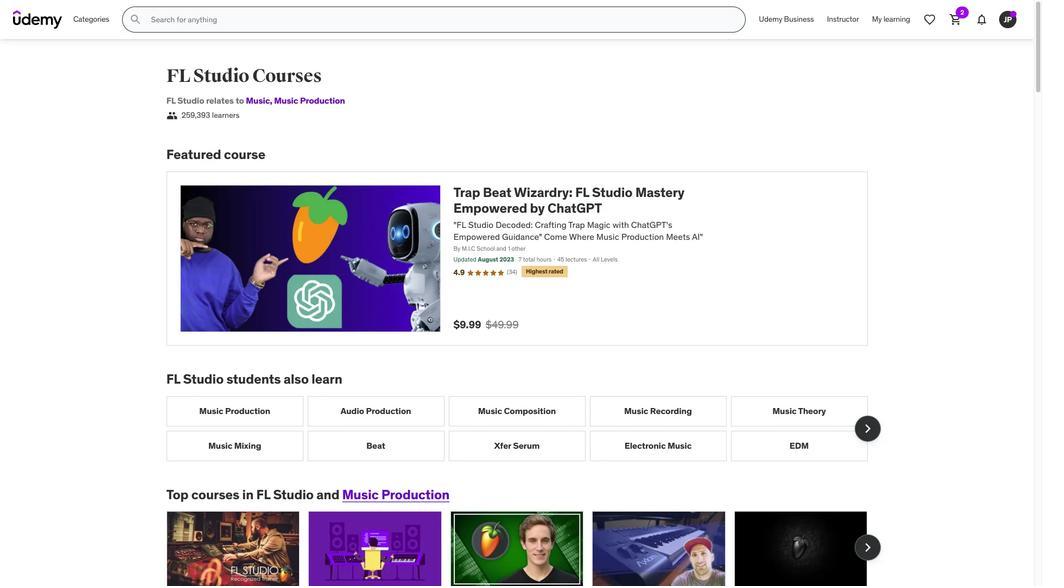 Task type: describe. For each thing, give the bounding box(es) containing it.
music theory link
[[731, 396, 868, 426]]

1 vertical spatial trap
[[568, 219, 585, 230]]

updated
[[453, 256, 477, 263]]

categories button
[[67, 7, 116, 33]]

7 total hours
[[518, 256, 552, 263]]

audio
[[341, 405, 364, 416]]

fl studio students also learn
[[166, 371, 342, 387]]

udemy business link
[[752, 7, 821, 33]]

0 horizontal spatial beat
[[366, 440, 385, 451]]

xfer serum link
[[449, 431, 585, 461]]

music composition
[[478, 405, 556, 416]]

music down courses
[[274, 95, 298, 106]]

top
[[166, 486, 189, 503]]

highest rated
[[526, 268, 563, 275]]

m.i.c
[[462, 245, 475, 253]]

guidance"
[[502, 231, 542, 242]]

rated
[[549, 268, 563, 275]]

studio up 259,393
[[177, 95, 204, 106]]

all levels
[[593, 256, 618, 263]]

1 vertical spatial music production link
[[166, 396, 303, 426]]

music link
[[246, 95, 270, 106]]

by
[[530, 200, 545, 216]]

school
[[477, 245, 495, 253]]

relates
[[206, 95, 234, 106]]

edm link
[[731, 431, 868, 461]]

1 vertical spatial and
[[316, 486, 339, 503]]

my learning link
[[866, 7, 917, 33]]

$49.99
[[485, 318, 519, 331]]

learn
[[312, 371, 342, 387]]

chatgpt's
[[631, 219, 672, 230]]

updated august 2023
[[453, 256, 514, 263]]

259,393 learners
[[182, 110, 240, 120]]

$9.99 $49.99
[[453, 318, 519, 331]]

ai"
[[692, 231, 703, 242]]

you have alerts image
[[1010, 11, 1017, 17]]

259,393
[[182, 110, 210, 120]]

learners
[[212, 110, 240, 120]]

with
[[613, 219, 629, 230]]

beat inside trap beat wizardry: fl studio mastery empowered by chatgpt "fl studio decoded: crafting trap magic with chatgpt's empowered guidance" come where music production meets ai" by m.i.c school and 1 other
[[483, 184, 511, 201]]

all
[[593, 256, 599, 263]]

music composition link
[[449, 396, 585, 426]]

meets
[[666, 231, 690, 242]]

2 vertical spatial music production link
[[342, 486, 450, 503]]

categories
[[73, 14, 109, 24]]

next image
[[859, 420, 876, 437]]

other
[[512, 245, 526, 253]]

decoded:
[[496, 219, 533, 230]]

come
[[544, 231, 567, 242]]

my
[[872, 14, 882, 24]]

"fl
[[453, 219, 466, 230]]

45
[[557, 256, 564, 263]]

top courses in fl studio and music production
[[166, 486, 450, 503]]

students
[[226, 371, 281, 387]]

crafting
[[535, 219, 567, 230]]

music theory
[[773, 405, 826, 416]]

electronic
[[625, 440, 666, 451]]

music inside trap beat wizardry: fl studio mastery empowered by chatgpt "fl studio decoded: crafting trap magic with chatgpt's empowered guidance" come where music production meets ai" by m.i.c school and 1 other
[[596, 231, 619, 242]]

music up xfer
[[478, 405, 502, 416]]

notifications image
[[975, 13, 988, 26]]

studio right "in"
[[273, 486, 314, 503]]

$9.99
[[453, 318, 481, 331]]

wishlist image
[[923, 13, 936, 26]]

carousel element for fl studio students also learn
[[166, 396, 881, 461]]

fl for fl studio courses
[[166, 65, 190, 87]]

music recording link
[[590, 396, 727, 426]]

wizardry:
[[514, 184, 572, 201]]

composition
[[504, 405, 556, 416]]

1 empowered from the top
[[453, 200, 527, 216]]

serum
[[513, 440, 540, 451]]

august
[[478, 256, 498, 263]]

lectures
[[566, 256, 587, 263]]

fl inside trap beat wizardry: fl studio mastery empowered by chatgpt "fl studio decoded: crafting trap magic with chatgpt's empowered guidance" come where music production meets ai" by m.i.c school and 1 other
[[575, 184, 589, 201]]



Task type: vqa. For each thing, say whether or not it's contained in the screenshot.
the africa. within the Originally born and raised in British Columbia Canada, Deanne is now living in Johannesburg South Africa. Deanne has gone through the immigration process herself and is able to relate to her clients on a personal level. Although based in South Africa, Deanne offers her services to clients around the world. Deanne is also the Managing Director of Canada Abroad, an immigration company specializing in Canadian immigration applications.
no



Task type: locate. For each thing, give the bounding box(es) containing it.
0 vertical spatial empowered
[[453, 200, 527, 216]]

and
[[496, 245, 506, 253], [316, 486, 339, 503]]

trap up where
[[568, 219, 585, 230]]

featured
[[166, 146, 221, 163]]

0 horizontal spatial and
[[316, 486, 339, 503]]

1 carousel element from the top
[[166, 396, 881, 461]]

studio up relates
[[193, 65, 249, 87]]

carousel element
[[166, 396, 881, 461], [166, 512, 881, 586]]

7
[[518, 256, 522, 263]]

my learning
[[872, 14, 910, 24]]

1 horizontal spatial beat
[[483, 184, 511, 201]]

1 horizontal spatial and
[[496, 245, 506, 253]]

0 vertical spatial trap
[[453, 184, 480, 201]]

empowered
[[453, 200, 527, 216], [453, 231, 500, 242]]

learning
[[884, 14, 910, 24]]

udemy image
[[13, 10, 62, 29]]

udemy
[[759, 14, 782, 24]]

empowered up decoded:
[[453, 200, 527, 216]]

where
[[569, 231, 594, 242]]

fl for fl studio relates to music music production
[[166, 95, 176, 106]]

production
[[300, 95, 345, 106], [621, 231, 664, 242], [225, 405, 270, 416], [366, 405, 411, 416], [381, 486, 450, 503]]

fl
[[166, 65, 190, 87], [166, 95, 176, 106], [575, 184, 589, 201], [166, 371, 180, 387], [256, 486, 270, 503]]

electronic music link
[[590, 431, 727, 461]]

courses
[[191, 486, 239, 503]]

0 vertical spatial beat
[[483, 184, 511, 201]]

audio production
[[341, 405, 411, 416]]

instructor
[[827, 14, 859, 24]]

trap beat wizardry: fl studio mastery empowered by chatgpt "fl studio decoded: crafting trap magic with chatgpt's empowered guidance" come where music production meets ai" by m.i.c school and 1 other
[[453, 184, 703, 253]]

hours
[[537, 256, 552, 263]]

theory
[[798, 405, 826, 416]]

beat
[[483, 184, 511, 201], [366, 440, 385, 451]]

levels
[[601, 256, 618, 263]]

music production link up music mixing
[[166, 396, 303, 426]]

shopping cart with 2 items image
[[949, 13, 962, 26]]

music production
[[199, 405, 270, 416]]

music down magic
[[596, 231, 619, 242]]

Search for anything text field
[[149, 10, 732, 29]]

courses
[[252, 65, 322, 87]]

music down beat link
[[342, 486, 379, 503]]

chatgpt
[[548, 200, 602, 216]]

music mixing link
[[166, 431, 303, 461]]

music right electronic
[[668, 440, 692, 451]]

and inside trap beat wizardry: fl studio mastery empowered by chatgpt "fl studio decoded: crafting trap magic with chatgpt's empowered guidance" come where music production meets ai" by m.i.c school and 1 other
[[496, 245, 506, 253]]

4.9
[[453, 268, 465, 278]]

beat down audio production link
[[366, 440, 385, 451]]

instructor link
[[821, 7, 866, 33]]

fl studio courses
[[166, 65, 322, 87]]

2 carousel element from the top
[[166, 512, 881, 586]]

1 vertical spatial beat
[[366, 440, 385, 451]]

1
[[508, 245, 510, 253]]

music production link
[[270, 95, 345, 106], [166, 396, 303, 426], [342, 486, 450, 503]]

business
[[784, 14, 814, 24]]

mastery
[[635, 184, 684, 201]]

jp
[[1004, 14, 1012, 24]]

mixing
[[234, 440, 261, 451]]

music up music mixing
[[199, 405, 223, 416]]

xfer serum
[[494, 440, 540, 451]]

to
[[236, 95, 244, 106]]

0 vertical spatial music production link
[[270, 95, 345, 106]]

music right to
[[246, 95, 270, 106]]

empowered up m.i.c
[[453, 231, 500, 242]]

carousel element containing music production
[[166, 396, 881, 461]]

course
[[224, 146, 265, 163]]

next image
[[859, 539, 876, 556]]

2 empowered from the top
[[453, 231, 500, 242]]

0 horizontal spatial trap
[[453, 184, 480, 201]]

studio up with
[[592, 184, 633, 201]]

magic
[[587, 219, 611, 230]]

by
[[453, 245, 460, 253]]

music production link down beat link
[[342, 486, 450, 503]]

music mixing
[[208, 440, 261, 451]]

fl studio relates to music music production
[[166, 95, 345, 106]]

0 vertical spatial and
[[496, 245, 506, 253]]

studio up music production
[[183, 371, 224, 387]]

audio production link
[[307, 396, 444, 426]]

featured course
[[166, 146, 265, 163]]

music left mixing
[[208, 440, 232, 451]]

45 lectures
[[557, 256, 587, 263]]

udemy business
[[759, 14, 814, 24]]

music
[[246, 95, 270, 106], [274, 95, 298, 106], [596, 231, 619, 242], [199, 405, 223, 416], [478, 405, 502, 416], [624, 405, 648, 416], [773, 405, 797, 416], [208, 440, 232, 451], [668, 440, 692, 451], [342, 486, 379, 503]]

music production link down courses
[[270, 95, 345, 106]]

1 vertical spatial carousel element
[[166, 512, 881, 586]]

fl for fl studio students also learn
[[166, 371, 180, 387]]

(34)
[[507, 268, 517, 276]]

also
[[284, 371, 309, 387]]

trap
[[453, 184, 480, 201], [568, 219, 585, 230]]

0 vertical spatial carousel element
[[166, 396, 881, 461]]

beat up decoded:
[[483, 184, 511, 201]]

1 horizontal spatial trap
[[568, 219, 585, 230]]

edm
[[790, 440, 809, 451]]

highest
[[526, 268, 547, 275]]

beat link
[[307, 431, 444, 461]]

electronic music
[[625, 440, 692, 451]]

1 vertical spatial empowered
[[453, 231, 500, 242]]

2
[[960, 8, 964, 16]]

music left recording
[[624, 405, 648, 416]]

2023
[[500, 256, 514, 263]]

submit search image
[[129, 13, 142, 26]]

2 link
[[943, 7, 969, 33]]

studio right "fl
[[468, 219, 494, 230]]

music left theory
[[773, 405, 797, 416]]

total
[[523, 256, 535, 263]]

recording
[[650, 405, 692, 416]]

carousel element for and
[[166, 512, 881, 586]]

small image
[[166, 110, 177, 121]]

in
[[242, 486, 254, 503]]

production inside trap beat wizardry: fl studio mastery empowered by chatgpt "fl studio decoded: crafting trap magic with chatgpt's empowered guidance" come where music production meets ai" by m.i.c school and 1 other
[[621, 231, 664, 242]]

xfer
[[494, 440, 511, 451]]

music recording
[[624, 405, 692, 416]]

trap up "fl
[[453, 184, 480, 201]]



